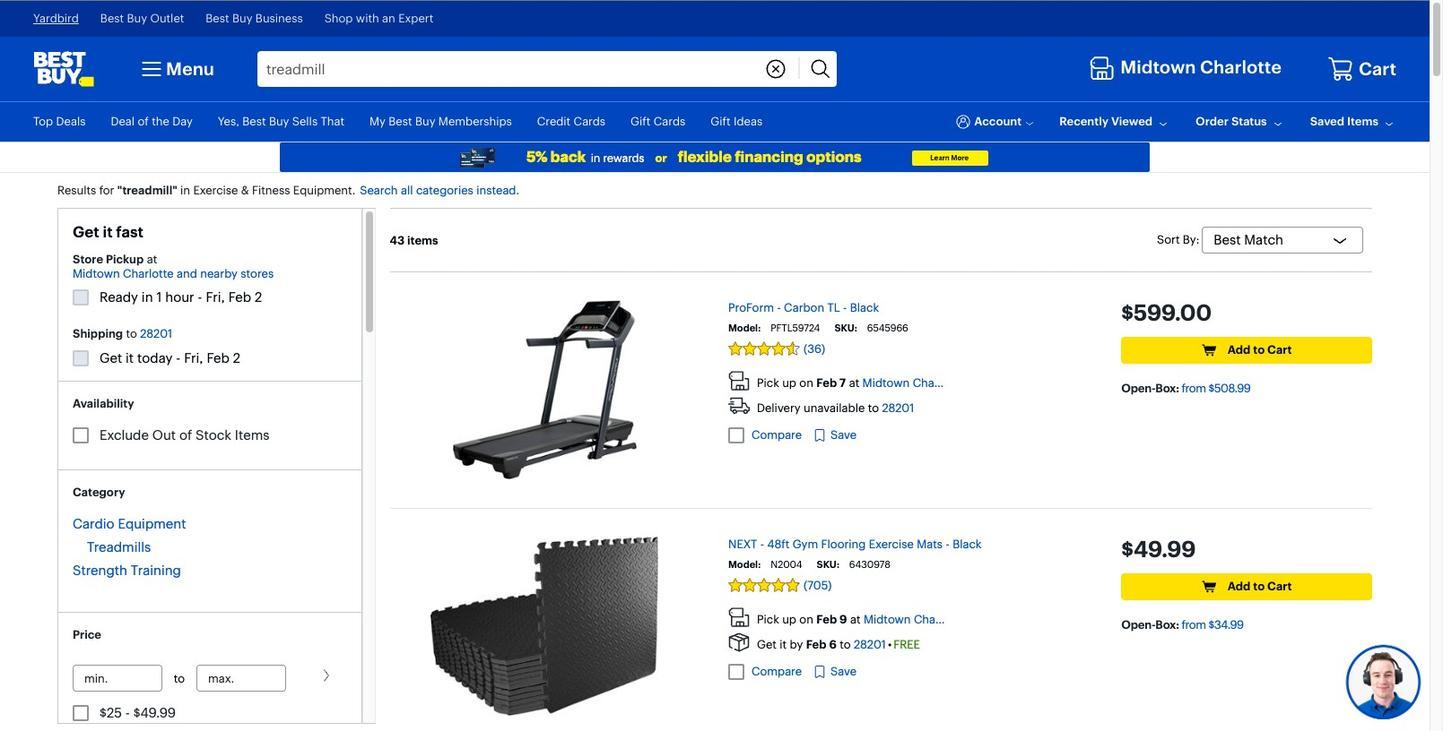 Task type: locate. For each thing, give the bounding box(es) containing it.
proform - carbon tl - black - front_zoom image
[[453, 301, 637, 480]]

gift right credit cards link
[[631, 114, 651, 128]]

model: down proform
[[728, 322, 761, 335]]

at right 9
[[850, 613, 861, 627]]

buy left outlet
[[127, 11, 147, 25]]

1 vertical spatial equipment
[[118, 516, 186, 533]]

2 add from the top
[[1228, 580, 1251, 594]]

1 compare checkbox from the top
[[728, 428, 745, 444]]

of
[[138, 114, 149, 128], [179, 427, 192, 444]]

open- for $49.99
[[1121, 618, 1156, 633]]

add to cart button up from $508.99 on the bottom right
[[1121, 337, 1372, 364]]

1 vertical spatial add
[[1228, 580, 1251, 594]]

1 vertical spatial fri,
[[184, 350, 203, 367]]

recently
[[1059, 114, 1109, 128]]

2 horizontal spatial get
[[757, 638, 777, 652]]

2 cards from the left
[[654, 114, 686, 128]]

best buy business link
[[206, 11, 303, 26]]

save down get it by feb 6 to 28201 • free
[[831, 664, 857, 679]]

28201 button
[[140, 327, 172, 342]]

1 horizontal spatial black
[[953, 537, 982, 552]]

gift cards link
[[631, 114, 686, 128]]

28201 down pick up on feb 7 at midtown charlotte
[[882, 401, 914, 415]]

0 horizontal spatial black
[[850, 301, 879, 315]]

sku: for $49.99
[[817, 559, 840, 572]]

best right my
[[389, 114, 412, 128]]

1 horizontal spatial in
[[180, 183, 190, 197]]

2 open- from the top
[[1121, 618, 1156, 633]]

(36)
[[804, 341, 825, 356]]

0 vertical spatial black
[[850, 301, 879, 315]]

fri,
[[206, 289, 225, 306], [184, 350, 203, 367]]

48ft
[[767, 537, 790, 552]]

2 vertical spatial cart
[[1268, 580, 1292, 594]]

$25 - $49.99 checkbox
[[73, 706, 89, 722]]

up up delivery at bottom
[[782, 376, 797, 390]]

save button for $49.99
[[813, 663, 857, 681]]

save button down unavailable in the bottom of the page
[[813, 427, 857, 445]]

1 horizontal spatial exercise
[[869, 537, 914, 552]]

- right today
[[176, 350, 181, 367]]

1 horizontal spatial equipment
[[293, 183, 352, 197]]

1 vertical spatial up
[[782, 613, 797, 627]]

add up from $34.99
[[1228, 580, 1251, 594]]

fri, right today
[[184, 350, 203, 367]]

$49.99 up open-box: from $34.99
[[1121, 537, 1196, 563]]

1 horizontal spatial it
[[126, 350, 134, 367]]

compare for $49.99
[[752, 665, 802, 679]]

- left carbon
[[777, 301, 781, 315]]

28201 left •
[[854, 638, 886, 652]]

pick up delivery at bottom
[[757, 376, 779, 390]]

gift cards
[[631, 114, 686, 128]]

get left by
[[757, 638, 777, 652]]

deals
[[56, 114, 86, 128]]

sku: down tl
[[835, 322, 857, 335]]

free
[[894, 638, 920, 652]]

model: for $599.00
[[728, 322, 761, 335]]

28201 up today
[[140, 327, 172, 341]]

0 vertical spatial save
[[831, 428, 857, 442]]

cart for $599.00
[[1268, 343, 1292, 357]]

exercise left &
[[193, 183, 238, 197]]

1 horizontal spatial items
[[1347, 114, 1379, 128]]

1 save button from the top
[[813, 427, 857, 445]]

2 horizontal spatial it
[[780, 638, 787, 652]]

model:
[[728, 322, 761, 335], [728, 559, 761, 572]]

charlotte up status on the right of the page
[[1200, 56, 1282, 78]]

0 vertical spatial midtown charlotte button
[[863, 376, 964, 390]]

feb left 9
[[817, 613, 837, 627]]

best right the yes, on the top left of the page
[[242, 114, 266, 128]]

1 compare from the top
[[752, 428, 802, 442]]

best left outlet
[[100, 11, 124, 25]]

midtown
[[1121, 56, 1196, 78], [73, 266, 120, 281], [863, 376, 910, 390], [864, 613, 911, 627]]

0 vertical spatial add to cart
[[1228, 343, 1292, 357]]

feb for pick up on feb 7 at midtown charlotte
[[817, 376, 837, 390]]

2 add to cart button from the top
[[1121, 574, 1372, 601]]

an
[[382, 11, 395, 25]]

1 vertical spatial add to cart button
[[1121, 574, 1372, 601]]

0 horizontal spatial get
[[73, 223, 99, 241]]

0 horizontal spatial items
[[235, 427, 269, 444]]

1
[[156, 289, 162, 306]]

1 save from the top
[[831, 428, 857, 442]]

1 horizontal spatial cards
[[654, 114, 686, 128]]

up
[[782, 376, 797, 390], [782, 613, 797, 627]]

1 vertical spatial 28201
[[882, 401, 914, 415]]

utility element
[[33, 102, 1397, 141]]

it left by
[[780, 638, 787, 652]]

yardbird link
[[33, 11, 79, 26]]

add to cart up from $508.99 on the bottom right
[[1228, 343, 1292, 357]]

save for $599.00
[[831, 428, 857, 442]]

deal
[[111, 114, 135, 128]]

compare
[[752, 428, 802, 442], [752, 665, 802, 679]]

1 horizontal spatial fri,
[[206, 289, 225, 306]]

1 vertical spatial compare
[[752, 665, 802, 679]]

charlotte up 1
[[123, 266, 174, 281]]

1 vertical spatial sku:
[[817, 559, 840, 572]]

feb left 6
[[806, 638, 827, 652]]

add up from $508.99 on the bottom right
[[1228, 343, 1251, 357]]

0 horizontal spatial gift
[[631, 114, 651, 128]]

1 vertical spatial in
[[142, 289, 153, 306]]

compare checkbox for $599.00
[[728, 428, 745, 444]]

1 vertical spatial cart
[[1268, 343, 1292, 357]]

-
[[198, 289, 202, 306], [777, 301, 781, 315], [843, 301, 847, 315], [176, 350, 181, 367], [760, 537, 764, 552], [946, 537, 950, 552], [125, 705, 130, 722]]

in left 1
[[142, 289, 153, 306]]

1 add from the top
[[1228, 343, 1251, 357]]

menu button
[[137, 54, 214, 83]]

28201 button left •
[[854, 638, 886, 652]]

cart for $49.99
[[1268, 580, 1292, 594]]

1 vertical spatial open-
[[1121, 618, 1156, 633]]

apply price range image
[[319, 669, 334, 683]]

0 horizontal spatial 2
[[233, 350, 240, 367]]

1 vertical spatial exercise
[[869, 537, 914, 552]]

0 vertical spatial compare
[[752, 428, 802, 442]]

0 vertical spatial of
[[138, 114, 149, 128]]

2 save from the top
[[831, 664, 857, 679]]

equipment up treadmills link
[[118, 516, 186, 533]]

$25 - $49.99 link
[[100, 705, 176, 722]]

ready
[[100, 289, 138, 306]]

get
[[73, 223, 99, 241], [100, 350, 122, 367], [757, 638, 777, 652]]

1 vertical spatial box:
[[1156, 618, 1179, 633]]

advertisement element
[[280, 142, 1150, 172]]

cards
[[574, 114, 606, 128], [654, 114, 686, 128]]

2 vertical spatial at
[[850, 613, 861, 627]]

tl
[[827, 301, 840, 315]]

at right pickup
[[147, 252, 157, 267]]

add to cart up from $34.99
[[1228, 580, 1292, 594]]

Type to search. Navigate forward to hear suggestions text field
[[257, 51, 761, 87]]

1 add to cart from the top
[[1228, 343, 1292, 357]]

2 on from the top
[[800, 613, 813, 627]]

of left the
[[138, 114, 149, 128]]

midtown charlotte and nearby stores button
[[73, 266, 274, 281]]

midtown charlotte button
[[863, 376, 964, 390], [864, 613, 965, 627]]

0 vertical spatial it
[[103, 223, 113, 241]]

for
[[99, 183, 114, 197]]

buy left sells
[[269, 114, 289, 128]]

buy left business on the top left
[[232, 11, 252, 25]]

0 vertical spatial 28201 button
[[882, 401, 914, 415]]

0 horizontal spatial $49.99
[[133, 705, 176, 722]]

open- for $599.00
[[1121, 381, 1156, 396]]

0 vertical spatial 2
[[255, 289, 262, 306]]

black right tl
[[850, 301, 879, 315]]

on for $49.99
[[800, 613, 813, 627]]

2 vertical spatial it
[[780, 638, 787, 652]]

0 vertical spatial sku:
[[835, 322, 857, 335]]

28201 button down pick up on feb 7 at midtown charlotte
[[882, 401, 914, 415]]

2 down stores
[[255, 289, 262, 306]]

7
[[840, 376, 846, 390]]

1 vertical spatial 2
[[233, 350, 240, 367]]

- left 48ft
[[760, 537, 764, 552]]

it left today
[[126, 350, 134, 367]]

1 vertical spatial $49.99
[[133, 705, 176, 722]]

0 vertical spatial exercise
[[193, 183, 238, 197]]

equipment
[[293, 183, 352, 197], [118, 516, 186, 533]]

add to cart button up from $34.99
[[1121, 574, 1372, 601]]

0 vertical spatial in
[[180, 183, 190, 197]]

pick for $49.99
[[757, 613, 779, 627]]

up up by
[[782, 613, 797, 627]]

shipping to 28201
[[73, 327, 172, 341]]

n2004
[[771, 559, 802, 572]]

save button for $599.00
[[813, 427, 857, 445]]

exclude out of stock items
[[100, 427, 269, 444]]

items right saved
[[1347, 114, 1379, 128]]

0 horizontal spatial of
[[138, 114, 149, 128]]

viewed
[[1111, 114, 1153, 128]]

best buy help human beacon image
[[1345, 644, 1421, 721]]

gift left ideas
[[711, 114, 731, 128]]

Compare checkbox
[[728, 428, 745, 444], [728, 665, 745, 681]]

0 vertical spatial add to cart button
[[1121, 337, 1372, 364]]

add for $49.99
[[1228, 580, 1251, 594]]

best right outlet
[[206, 11, 229, 25]]

1 pick from the top
[[757, 376, 779, 390]]

at
[[147, 252, 157, 267], [849, 376, 860, 390], [850, 613, 861, 627]]

0 vertical spatial items
[[1347, 114, 1379, 128]]

1 add to cart button from the top
[[1121, 337, 1372, 364]]

cardio equipment link
[[73, 516, 186, 533]]

at right 7
[[849, 376, 860, 390]]

items right stock
[[235, 427, 269, 444]]

mats
[[917, 537, 943, 552]]

0 vertical spatial up
[[782, 376, 797, 390]]

shop
[[324, 11, 353, 25]]

2 gift from the left
[[711, 114, 731, 128]]

2 model: from the top
[[728, 559, 761, 572]]

box: left from $508.99 on the bottom right
[[1156, 381, 1179, 396]]

0 vertical spatial add
[[1228, 343, 1251, 357]]

feb left 7
[[817, 376, 837, 390]]

shop with an expert link
[[324, 11, 433, 26]]

it for today
[[126, 350, 134, 367]]

box: left from $34.99
[[1156, 618, 1179, 633]]

compare down by
[[752, 665, 802, 679]]

1 cards from the left
[[574, 114, 606, 128]]

saved items
[[1310, 114, 1379, 128]]

account
[[974, 114, 1022, 128]]

by
[[790, 638, 803, 652]]

saved items button
[[1310, 114, 1397, 130]]

1 vertical spatial model:
[[728, 559, 761, 572]]

0 vertical spatial on
[[800, 376, 813, 390]]

1 on from the top
[[800, 376, 813, 390]]

Maximum Price text field
[[196, 665, 286, 692]]

open- left from $34.99
[[1121, 618, 1156, 633]]

top
[[33, 114, 53, 128]]

equipment right fitness
[[293, 183, 352, 197]]

2 pick from the top
[[757, 613, 779, 627]]

2
[[255, 289, 262, 306], [233, 350, 240, 367]]

black right mats
[[953, 537, 982, 552]]

midtown charlotte button down (36) link
[[863, 376, 964, 390]]

out
[[152, 427, 176, 444]]

1 vertical spatial midtown charlotte button
[[864, 613, 965, 627]]

pick down n2004
[[757, 613, 779, 627]]

expert
[[398, 11, 433, 25]]

it for fast
[[103, 223, 113, 241]]

add to cart for $49.99
[[1228, 580, 1292, 594]]

save button down 6
[[813, 663, 857, 681]]

next - 48ft gym flooring exercise mats - black
[[728, 537, 982, 552]]

it left fast
[[103, 223, 113, 241]]

search
[[360, 183, 398, 197]]

items
[[407, 233, 438, 248]]

1 vertical spatial on
[[800, 613, 813, 627]]

0 vertical spatial save button
[[813, 427, 857, 445]]

2 compare checkbox from the top
[[728, 665, 745, 681]]

proform - carbon tl - black
[[728, 301, 879, 315]]

0 vertical spatial open-
[[1121, 381, 1156, 396]]

1 vertical spatial pick
[[757, 613, 779, 627]]

1 box: from the top
[[1156, 381, 1179, 396]]

open-box: from $34.99
[[1121, 618, 1244, 633]]

sells
[[292, 114, 318, 128]]

0 vertical spatial $49.99
[[1121, 537, 1196, 563]]

2 box: from the top
[[1156, 618, 1179, 633]]

0 vertical spatial compare checkbox
[[728, 428, 745, 444]]

1 up from the top
[[782, 376, 797, 390]]

compare checkbox for $49.99
[[728, 665, 745, 681]]

0 vertical spatial cart
[[1359, 57, 1397, 79]]

1 vertical spatial compare checkbox
[[728, 665, 745, 681]]

gift ideas
[[711, 114, 763, 128]]

2 vertical spatial get
[[757, 638, 777, 652]]

sku:
[[835, 322, 857, 335], [817, 559, 840, 572]]

ideas
[[734, 114, 763, 128]]

items inside dropdown button
[[1347, 114, 1379, 128]]

pick
[[757, 376, 779, 390], [757, 613, 779, 627]]

on up by
[[800, 613, 813, 627]]

9
[[840, 613, 847, 627]]

2 add to cart from the top
[[1228, 580, 1292, 594]]

save down delivery unavailable to 28201
[[831, 428, 857, 442]]

1 gift from the left
[[631, 114, 651, 128]]

exercise
[[193, 183, 238, 197], [869, 537, 914, 552]]

compare down delivery at bottom
[[752, 428, 802, 442]]

cart
[[1359, 57, 1397, 79], [1268, 343, 1292, 357], [1268, 580, 1292, 594]]

- right tl
[[843, 301, 847, 315]]

midtown charlotte button up 'free'
[[864, 613, 965, 627]]

get for get it today - fri, feb 2
[[100, 350, 122, 367]]

in right "treadmill"
[[180, 183, 190, 197]]

1 vertical spatial 28201 button
[[854, 638, 886, 652]]

treadmills
[[87, 539, 151, 556]]

1 model: from the top
[[728, 322, 761, 335]]

2 right today
[[233, 350, 240, 367]]

1 vertical spatial at
[[849, 376, 860, 390]]

add to cart button for $49.99
[[1121, 574, 1372, 601]]

open- left from $508.99 on the bottom right
[[1121, 381, 1156, 396]]

2 save button from the top
[[813, 663, 857, 681]]

43
[[390, 233, 405, 248]]

1 vertical spatial of
[[179, 427, 192, 444]]

1 horizontal spatial $49.99
[[1121, 537, 1196, 563]]

on down (36)
[[800, 376, 813, 390]]

get down the shipping to 28201
[[100, 350, 122, 367]]

box: for $49.99
[[1156, 618, 1179, 633]]

0 vertical spatial box:
[[1156, 381, 1179, 396]]

$49.99 right $25
[[133, 705, 176, 722]]

0 horizontal spatial cards
[[574, 114, 606, 128]]

cards right credit
[[574, 114, 606, 128]]

midtown up the 'ready in 1 hour - fri, feb 2' checkbox
[[73, 266, 120, 281]]

box: for $599.00
[[1156, 381, 1179, 396]]

model: for $49.99
[[728, 559, 761, 572]]

sku: up the (705)
[[817, 559, 840, 572]]

feb down stores
[[228, 289, 251, 306]]

midtown up •
[[864, 613, 911, 627]]

0 horizontal spatial equipment
[[118, 516, 186, 533]]

get it by feb 6 to 28201 • free
[[757, 638, 920, 652]]

2 compare from the top
[[752, 665, 802, 679]]

2 up from the top
[[782, 613, 797, 627]]

1 horizontal spatial gift
[[711, 114, 731, 128]]

1 vertical spatial save button
[[813, 663, 857, 681]]

1 vertical spatial add to cart
[[1228, 580, 1292, 594]]

model: down next
[[728, 559, 761, 572]]

1 vertical spatial it
[[126, 350, 134, 367]]

0 vertical spatial pick
[[757, 376, 779, 390]]

all
[[401, 183, 413, 197]]

1 vertical spatial get
[[100, 350, 122, 367]]

fri, down nearby
[[206, 289, 225, 306]]

1 horizontal spatial get
[[100, 350, 122, 367]]

0 vertical spatial at
[[147, 252, 157, 267]]

items
[[1347, 114, 1379, 128], [235, 427, 269, 444]]

(705)
[[804, 578, 832, 593]]

1 vertical spatial save
[[831, 664, 857, 679]]

add to cart button for $599.00
[[1121, 337, 1372, 364]]

credit cards link
[[537, 114, 606, 128]]

save button
[[813, 427, 857, 445], [813, 663, 857, 681]]

credit cards
[[537, 114, 606, 128]]

0 horizontal spatial it
[[103, 223, 113, 241]]

0 vertical spatial get
[[73, 223, 99, 241]]

charlotte
[[1200, 56, 1282, 78], [123, 266, 174, 281], [913, 376, 964, 390], [914, 613, 965, 627]]

1 open- from the top
[[1121, 381, 1156, 396]]

get up store
[[73, 223, 99, 241]]

midtown up viewed
[[1121, 56, 1196, 78]]

Minimum Price text field
[[73, 665, 162, 692]]

exercise up 6430978
[[869, 537, 914, 552]]

up for $599.00
[[782, 376, 797, 390]]

0 horizontal spatial in
[[142, 289, 153, 306]]

availability
[[73, 396, 134, 411]]

of right out
[[179, 427, 192, 444]]

cards up advertisement element
[[654, 114, 686, 128]]

0 vertical spatial model:
[[728, 322, 761, 335]]

0 horizontal spatial fri,
[[184, 350, 203, 367]]



Task type: vqa. For each thing, say whether or not it's contained in the screenshot.
Summary
no



Task type: describe. For each thing, give the bounding box(es) containing it.
get it fast
[[73, 223, 143, 241]]

treadmills link
[[87, 539, 151, 556]]

equipment inside cardio equipment treadmills strength training
[[118, 516, 186, 533]]

next
[[728, 537, 757, 552]]

midtown down (36) link
[[863, 376, 910, 390]]

1 horizontal spatial of
[[179, 427, 192, 444]]

midtown charlotte button for $599.00
[[863, 376, 964, 390]]

store pickup at midtown charlotte and nearby stores
[[73, 252, 274, 281]]

my best buy memberships
[[370, 114, 512, 128]]

delivery
[[757, 401, 801, 415]]

at for $599.00
[[849, 376, 860, 390]]

midtown inside store pickup at midtown charlotte and nearby stores
[[73, 266, 120, 281]]

gift for gift ideas
[[711, 114, 731, 128]]

hour
[[165, 289, 194, 306]]

menu
[[166, 57, 214, 79]]

day
[[172, 114, 193, 128]]

midtown charlotte button
[[1089, 52, 1286, 86]]

best buy outlet
[[100, 11, 184, 25]]

|
[[796, 51, 802, 81]]

at for $49.99
[[850, 613, 861, 627]]

add to cart for $599.00
[[1228, 343, 1292, 357]]

stores
[[241, 266, 274, 281]]

cardio equipment treadmills strength training
[[73, 516, 186, 579]]

yardbird
[[33, 11, 79, 25]]

price
[[73, 628, 101, 642]]

gift for gift cards
[[631, 114, 651, 128]]

account button
[[956, 113, 1034, 131]]

open-box: from $508.99
[[1121, 381, 1251, 396]]

feb for get it by feb 6 to 28201 • free
[[806, 638, 827, 652]]

search all categories instead. link
[[355, 183, 524, 197]]

deal of the day link
[[111, 114, 193, 128]]

carbon
[[784, 301, 824, 315]]

saved
[[1310, 114, 1345, 128]]

$25
[[100, 705, 122, 722]]

deal of the day
[[111, 114, 193, 128]]

2 vertical spatial 28201
[[854, 638, 886, 652]]

- right mats
[[946, 537, 950, 552]]

Get it today - Fri, Feb 2 checkbox
[[73, 351, 89, 367]]

business
[[256, 11, 303, 25]]

flooring
[[821, 537, 866, 552]]

feb for pick up on feb 9 at midtown charlotte
[[817, 613, 837, 627]]

•
[[888, 638, 892, 652]]

charlotte inside store pickup at midtown charlotte and nearby stores
[[123, 266, 174, 281]]

from $34.99
[[1182, 618, 1244, 633]]

$599.00
[[1121, 300, 1212, 327]]

by:
[[1183, 233, 1199, 247]]

category
[[73, 485, 125, 499]]

order
[[1196, 114, 1229, 128]]

recently viewed button
[[1059, 114, 1171, 130]]

status
[[1231, 114, 1267, 128]]

on for $599.00
[[800, 376, 813, 390]]

it for by
[[780, 638, 787, 652]]

proform - carbon tl - black link
[[728, 301, 879, 315]]

top deals
[[33, 114, 86, 128]]

outlet
[[150, 11, 184, 25]]

get it today - fri, feb 2
[[100, 350, 240, 367]]

cards for credit cards
[[574, 114, 606, 128]]

at inside store pickup at midtown charlotte and nearby stores
[[147, 252, 157, 267]]

save for $49.99
[[831, 664, 857, 679]]

up for $49.99
[[782, 613, 797, 627]]

get for get it fast
[[73, 223, 99, 241]]

recently viewed
[[1059, 114, 1153, 128]]

best buy outlet link
[[100, 11, 184, 26]]

order status button
[[1196, 114, 1285, 130]]

strength training link
[[73, 562, 181, 579]]

of inside utility element
[[138, 114, 149, 128]]

0 vertical spatial 28201
[[140, 327, 172, 341]]

- right $25
[[125, 705, 130, 722]]

1 vertical spatial black
[[953, 537, 982, 552]]

next - 48ft gym flooring exercise mats - black link
[[728, 537, 982, 552]]

best buy business
[[206, 11, 303, 25]]

cards for gift cards
[[654, 114, 686, 128]]

next - 48ft gym flooring exercise mats - black - front_zoom image
[[431, 537, 659, 717]]

pickup
[[106, 252, 144, 267]]

stock
[[196, 427, 231, 444]]

charlotte up 'free'
[[914, 613, 965, 627]]

charlotte inside dropdown button
[[1200, 56, 1282, 78]]

my best buy memberships link
[[370, 114, 512, 128]]

gift ideas link
[[711, 114, 763, 128]]

midtown charlotte button for $49.99
[[864, 613, 965, 627]]

from $508.99
[[1182, 381, 1251, 396]]

midtown charlotte
[[1121, 56, 1282, 78]]

(36) link
[[728, 341, 1093, 356]]

yes,
[[218, 114, 239, 128]]

6545966
[[867, 322, 909, 335]]

that
[[321, 114, 344, 128]]

Exclude Out of Stock Items checkbox
[[73, 428, 89, 444]]

1 vertical spatial items
[[235, 427, 269, 444]]

and
[[177, 266, 197, 281]]

pick for $599.00
[[757, 376, 779, 390]]

instead.
[[476, 183, 519, 197]]

charlotte down (36) link
[[913, 376, 964, 390]]

- right hour
[[198, 289, 202, 306]]

Ready in 1 hour - Fri, Feb 2 checkbox
[[73, 290, 89, 306]]

0 horizontal spatial exercise
[[193, 183, 238, 197]]

memberships
[[439, 114, 512, 128]]

nearby
[[200, 266, 238, 281]]

bestbuy.com image
[[33, 51, 94, 87]]

6
[[829, 638, 837, 652]]

strength
[[73, 562, 127, 579]]

add for $599.00
[[1228, 343, 1251, 357]]

pick up on feb 9 at midtown charlotte
[[757, 613, 965, 627]]

6430978
[[849, 559, 891, 572]]

my
[[370, 114, 386, 128]]

sku: for $599.00
[[835, 322, 857, 335]]

(705) link
[[728, 578, 1093, 593]]

midtown inside dropdown button
[[1121, 56, 1196, 78]]

compare for $599.00
[[752, 428, 802, 442]]

43 items
[[390, 233, 438, 248]]

1 horizontal spatial 2
[[255, 289, 262, 306]]

pftl59724
[[771, 322, 820, 335]]

feb right today
[[207, 350, 230, 367]]

yes, best buy sells that
[[218, 114, 344, 128]]

&
[[241, 183, 249, 197]]

with
[[356, 11, 379, 25]]

shop with an expert
[[324, 11, 433, 25]]

top deals link
[[33, 114, 86, 128]]

fast
[[116, 223, 143, 241]]

cart icon image
[[1328, 55, 1354, 82]]

0 vertical spatial fri,
[[206, 289, 225, 306]]

exclude
[[100, 427, 149, 444]]

buy right my
[[415, 114, 435, 128]]

store
[[73, 252, 103, 267]]

0 vertical spatial equipment
[[293, 183, 352, 197]]

credit
[[537, 114, 571, 128]]



